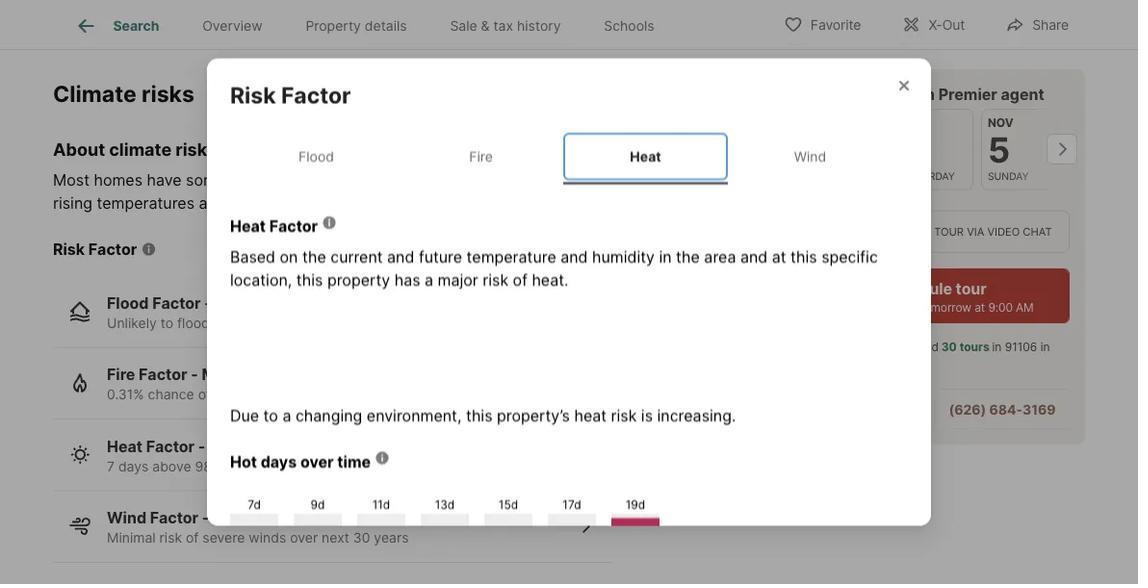 Task type: vqa. For each thing, say whether or not it's contained in the screenshot.
1.9%
no



Task type: describe. For each thing, give the bounding box(es) containing it.
moderate
[[202, 365, 274, 384]]

0 vertical spatial redfin
[[886, 85, 935, 104]]

98°
[[195, 458, 218, 475]]

current
[[331, 248, 383, 266]]

climate
[[53, 80, 136, 107]]

tomorrow
[[918, 301, 972, 315]]

chance
[[148, 386, 194, 403]]

factor inside wind factor - minimal minimal risk of severe winds over next 30 years
[[150, 509, 199, 528]]

flood tab
[[234, 133, 399, 180]]

&
[[481, 18, 490, 34]]

none button containing 5
[[981, 109, 1059, 190]]

this inside heat factor - major 7 days above 98° expected this year, 19 days in 30 years
[[285, 458, 308, 475]]

environment,
[[367, 406, 462, 425]]

fire tab
[[399, 133, 563, 180]]

days right 7
[[118, 458, 149, 475]]

schools tab
[[583, 3, 676, 49]]

tour for tour with a redfin premier agent
[[799, 85, 834, 104]]

led
[[922, 341, 939, 355]]

wind for wind factor - minimal minimal risk of severe winds over next 30 years
[[107, 509, 146, 528]]

unlikely
[[107, 315, 157, 331]]

- for flood
[[204, 294, 212, 312]]

11d
[[372, 498, 390, 512]]

climate inside most homes have some risk of natural disasters, and may be impacted by climate change due to rising temperatures and sea levels.
[[592, 170, 645, 189]]

factor inside fire factor - moderate 0.31% chance of being in a wildfire in next 30 years
[[139, 365, 187, 384]]

5
[[988, 129, 1010, 171]]

2 vertical spatial minimal
[[107, 530, 156, 546]]

about climate risks
[[53, 139, 217, 160]]

saturday
[[903, 170, 955, 182]]

levels.
[[261, 193, 306, 212]]

due to a changing environment, this property's heat risk is increasing.
[[230, 406, 736, 425]]

chat
[[1023, 225, 1052, 238]]

heat factor
[[230, 217, 318, 236]]

3
[[819, 129, 842, 171]]

is
[[641, 406, 653, 425]]

property details tab
[[284, 3, 429, 49]]

some
[[186, 170, 226, 189]]

heat for heat factor - major 7 days above 98° expected this year, 19 days in 30 years
[[107, 437, 143, 456]]

a down wildfire
[[283, 406, 291, 425]]

sale
[[450, 18, 477, 34]]

share
[[1033, 17, 1069, 33]]

hot days over time
[[230, 452, 371, 471]]

0 vertical spatial risks
[[142, 80, 194, 107]]

minimal for wind factor - minimal
[[213, 509, 272, 528]]

of inside risk factor dialog
[[513, 271, 528, 290]]

temperatures
[[97, 193, 195, 212]]

increasing.
[[657, 406, 736, 425]]

0 horizontal spatial climate
[[109, 139, 172, 160]]

based
[[230, 248, 275, 266]]

risk down "temperature"
[[483, 271, 509, 290]]

684-
[[989, 402, 1023, 418]]

17d
[[563, 498, 581, 512]]

heat for heat
[[630, 148, 661, 164]]

am
[[1016, 301, 1034, 315]]

rising
[[53, 193, 92, 212]]

hot
[[230, 452, 257, 471]]

heat factor - major 7 days above 98° expected this year, 19 days in 30 years
[[107, 437, 470, 475]]

schedule tour next available: tomorrow at 9:00 am
[[835, 279, 1034, 315]]

being
[[215, 386, 250, 403]]

schools
[[604, 18, 655, 34]]

and left "may"
[[409, 170, 436, 189]]

minimal for flood factor - minimal
[[215, 294, 275, 312]]

nov 5 sunday
[[988, 116, 1029, 182]]

wind factor - minimal minimal risk of severe winds over next 30 years
[[107, 509, 409, 546]]

about
[[53, 139, 105, 160]]

on
[[280, 248, 298, 266]]

nov
[[988, 116, 1014, 130]]

favorite
[[811, 17, 861, 33]]

flood for flood
[[299, 148, 334, 164]]

the inside in the last 30 days
[[844, 358, 861, 372]]

available:
[[864, 301, 914, 315]]

wind tab
[[728, 133, 893, 180]]

1 vertical spatial risk factor
[[53, 240, 137, 258]]

may
[[440, 170, 471, 189]]

a inside fire factor - moderate 0.31% chance of being in a wildfire in next 30 years
[[269, 386, 277, 403]]

fire for fire
[[469, 148, 493, 164]]

next image
[[1047, 134, 1078, 165]]

risk inside wind factor - minimal minimal risk of severe winds over next 30 years
[[159, 530, 182, 546]]

be
[[475, 170, 494, 189]]

homes
[[94, 170, 143, 189]]

overview
[[202, 18, 263, 34]]

most
[[53, 170, 90, 189]]

property details
[[306, 18, 407, 34]]

video
[[987, 225, 1020, 238]]

at inside 'based on the current and future temperature and humidity in the area and at this specific location, this property has'
[[772, 248, 786, 266]]

humidity
[[592, 248, 655, 266]]

with
[[837, 85, 870, 104]]

details
[[365, 18, 407, 34]]

property's
[[497, 406, 570, 425]]

x-
[[929, 17, 942, 33]]

change
[[649, 170, 703, 189]]

0 horizontal spatial the
[[302, 248, 326, 266]]

history
[[517, 18, 561, 34]]

factor down temperatures
[[88, 240, 137, 258]]

years inside heat factor - major 7 days above 98° expected this year, 19 days in 30 years
[[435, 458, 470, 475]]

changing
[[296, 406, 362, 425]]

(626)
[[949, 402, 986, 418]]

factor down levels.
[[269, 217, 318, 236]]

and down "some"
[[199, 193, 226, 212]]

redfin agents led 30 tours in 91106
[[844, 341, 1037, 355]]

Saturday button
[[896, 109, 974, 190]]

1 vertical spatial risk
[[53, 240, 85, 258]]

91106
[[1005, 341, 1037, 355]]

risk factor dialog
[[207, 58, 931, 585]]

over inside wind factor - minimal minimal risk of severe winds over next 30 years
[[290, 530, 318, 546]]

based on the current and future temperature and humidity in the area and at this specific location, this property has
[[230, 248, 878, 290]]

premier
[[939, 85, 998, 104]]

tab list inside risk factor dialog
[[230, 129, 908, 184]]

share button
[[989, 4, 1085, 44]]

a major risk of heat.
[[425, 271, 569, 290]]

fire factor - moderate 0.31% chance of being in a wildfire in next 30 years
[[107, 365, 433, 403]]

in the last 30 days
[[844, 341, 1050, 372]]

this down on
[[296, 271, 323, 290]]

days right 19
[[365, 458, 395, 475]]

and up has at the left top
[[387, 248, 414, 266]]

future
[[419, 248, 462, 266]]

climate risks
[[53, 80, 194, 107]]

30 inside fire factor - moderate 0.31% chance of being in a wildfire in next 30 years
[[377, 386, 394, 403]]



Task type: locate. For each thing, give the bounding box(es) containing it.
sale & tax history
[[450, 18, 561, 34]]

(626) 684-3169
[[949, 402, 1056, 418]]

1 vertical spatial climate
[[592, 170, 645, 189]]

1 horizontal spatial redfin
[[886, 85, 935, 104]]

in inside 'based on the current and future temperature and humidity in the area and at this specific location, this property has'
[[659, 248, 672, 266]]

climate
[[109, 139, 172, 160], [592, 170, 645, 189]]

1 horizontal spatial to
[[263, 406, 278, 425]]

to inside most homes have some risk of natural disasters, and may be impacted by climate change due to rising temperatures and sea levels.
[[739, 170, 754, 189]]

years inside flood factor - minimal unlikely to flood in next 30 years
[[281, 315, 315, 331]]

next up changing
[[345, 386, 373, 403]]

this left property's
[[466, 406, 493, 425]]

2 horizontal spatial the
[[844, 358, 861, 372]]

1 vertical spatial fire
[[107, 365, 135, 384]]

a right has at the left top
[[425, 271, 433, 290]]

1 vertical spatial over
[[290, 530, 318, 546]]

1 horizontal spatial tour
[[934, 225, 964, 238]]

days inside risk factor dialog
[[261, 452, 297, 471]]

over left time
[[300, 452, 334, 471]]

flood inside tab
[[299, 148, 334, 164]]

risk
[[230, 82, 276, 109], [53, 240, 85, 258]]

1 vertical spatial at
[[975, 301, 985, 315]]

risk factor up flood tab
[[230, 82, 351, 109]]

overview tab
[[181, 3, 284, 49]]

- up chance
[[191, 365, 198, 384]]

30 down 19
[[353, 530, 370, 546]]

minimal up severe
[[213, 509, 272, 528]]

risk inside dialog
[[230, 82, 276, 109]]

0 horizontal spatial risk
[[53, 240, 85, 258]]

in right tours
[[992, 341, 1002, 355]]

9:00
[[988, 301, 1013, 315]]

0 vertical spatial flood
[[299, 148, 334, 164]]

in right flood
[[214, 315, 225, 331]]

impacted
[[498, 170, 566, 189]]

of left severe
[[186, 530, 199, 546]]

tour via video chat
[[934, 225, 1052, 238]]

0 vertical spatial over
[[300, 452, 334, 471]]

of down "temperature"
[[513, 271, 528, 290]]

years up 13d
[[435, 458, 470, 475]]

minimal down 7
[[107, 530, 156, 546]]

and right area
[[740, 248, 768, 266]]

None button
[[981, 109, 1059, 190]]

- inside heat factor - major 7 days above 98° expected this year, 19 days in 30 years
[[198, 437, 205, 456]]

next inside fire factor - moderate 0.31% chance of being in a wildfire in next 30 years
[[345, 386, 373, 403]]

1 horizontal spatial heat
[[230, 217, 266, 236]]

30 inside heat factor - major 7 days above 98° expected this year, 19 days in 30 years
[[414, 458, 431, 475]]

1 vertical spatial risks
[[176, 139, 217, 160]]

30 inside wind factor - minimal minimal risk of severe winds over next 30 years
[[353, 530, 370, 546]]

0 vertical spatial tour
[[799, 85, 834, 104]]

search link
[[75, 14, 159, 38]]

0 horizontal spatial flood
[[107, 294, 149, 312]]

search
[[113, 18, 159, 34]]

of inside wind factor - minimal minimal risk of severe winds over next 30 years
[[186, 530, 199, 546]]

tab list containing search
[[53, 0, 691, 49]]

30 up "environment,"
[[377, 386, 394, 403]]

30 inside flood factor - minimal unlikely to flood in next 30 years
[[260, 315, 277, 331]]

0 vertical spatial risk
[[230, 82, 276, 109]]

winds
[[249, 530, 286, 546]]

- up flood
[[204, 294, 212, 312]]

years
[[281, 315, 315, 331], [398, 386, 433, 403], [435, 458, 470, 475], [374, 530, 409, 546]]

of inside most homes have some risk of natural disasters, and may be impacted by climate change due to rising temperatures and sea levels.
[[260, 170, 275, 189]]

has
[[395, 271, 420, 290]]

days inside in the last 30 days
[[905, 358, 931, 372]]

1 vertical spatial flood
[[107, 294, 149, 312]]

years down 11d at the bottom left of the page
[[374, 530, 409, 546]]

to
[[739, 170, 754, 189], [161, 315, 173, 331], [263, 406, 278, 425]]

- inside fire factor - moderate 0.31% chance of being in a wildfire in next 30 years
[[191, 365, 198, 384]]

in
[[659, 248, 672, 266], [214, 315, 225, 331], [992, 341, 1002, 355], [1041, 341, 1050, 355], [254, 386, 265, 403], [331, 386, 342, 403], [399, 458, 410, 475]]

heat up change
[[630, 148, 661, 164]]

factor inside heat factor - major 7 days above 98° expected this year, 19 days in 30 years
[[146, 437, 195, 456]]

expected
[[222, 458, 281, 475]]

tour
[[956, 279, 987, 298]]

factor inside flood factor - minimal unlikely to flood in next 30 years
[[152, 294, 201, 312]]

and up heat.
[[561, 248, 588, 266]]

tour for tour via video chat
[[934, 225, 964, 238]]

factor
[[281, 82, 351, 109], [269, 217, 318, 236], [88, 240, 137, 258], [152, 294, 201, 312], [139, 365, 187, 384], [146, 437, 195, 456], [150, 509, 199, 528]]

x-out button
[[885, 4, 982, 44]]

risks
[[142, 80, 194, 107], [176, 139, 217, 160]]

9d
[[311, 498, 325, 512]]

natural
[[279, 170, 330, 189]]

tours
[[960, 341, 990, 355]]

next
[[835, 301, 861, 315]]

factor up chance
[[139, 365, 187, 384]]

fire inside fire factor - moderate 0.31% chance of being in a wildfire in next 30 years
[[107, 365, 135, 384]]

1 horizontal spatial wind
[[794, 148, 826, 164]]

tax
[[494, 18, 513, 34]]

factor down above
[[150, 509, 199, 528]]

over inside risk factor dialog
[[300, 452, 334, 471]]

to inside dialog
[[263, 406, 278, 425]]

1 horizontal spatial the
[[676, 248, 700, 266]]

by
[[570, 170, 588, 189]]

2 horizontal spatial heat
[[630, 148, 661, 164]]

heat for heat factor
[[230, 217, 266, 236]]

tour via video chat list box
[[799, 210, 1070, 253]]

1 horizontal spatial flood
[[299, 148, 334, 164]]

in inside heat factor - major 7 days above 98° expected this year, 19 days in 30 years
[[399, 458, 410, 475]]

risk inside most homes have some risk of natural disasters, and may be impacted by climate change due to rising temperatures and sea levels.
[[230, 170, 256, 189]]

heat tab
[[563, 133, 728, 180]]

to inside flood factor - minimal unlikely to flood in next 30 years
[[161, 315, 173, 331]]

fire up "0.31%"
[[107, 365, 135, 384]]

30 down "environment,"
[[414, 458, 431, 475]]

0 horizontal spatial heat
[[107, 437, 143, 456]]

sale & tax history tab
[[429, 3, 583, 49]]

30 down location, on the top of the page
[[260, 315, 277, 331]]

15d
[[499, 498, 518, 512]]

0 horizontal spatial tour
[[799, 85, 834, 104]]

wind for wind
[[794, 148, 826, 164]]

redfin right 'with'
[[886, 85, 935, 104]]

1 horizontal spatial at
[[975, 301, 985, 315]]

0 horizontal spatial wind
[[107, 509, 146, 528]]

- for heat
[[198, 437, 205, 456]]

0.31%
[[107, 386, 144, 403]]

minimal inside flood factor - minimal unlikely to flood in next 30 years
[[215, 294, 275, 312]]

to right the due
[[739, 170, 754, 189]]

years inside fire factor - moderate 0.31% chance of being in a wildfire in next 30 years
[[398, 386, 433, 403]]

over
[[300, 452, 334, 471], [290, 530, 318, 546]]

wind inside wind factor - minimal minimal risk of severe winds over next 30 years
[[107, 509, 146, 528]]

in inside in the last 30 days
[[1041, 341, 1050, 355]]

0 horizontal spatial fire
[[107, 365, 135, 384]]

flood for flood factor - minimal unlikely to flood in next 30 years
[[107, 294, 149, 312]]

1 vertical spatial redfin
[[844, 341, 878, 355]]

in right 19
[[399, 458, 410, 475]]

due
[[230, 406, 259, 425]]

30 right the led
[[941, 341, 957, 355]]

3 button
[[811, 108, 889, 191]]

30 inside in the last 30 days
[[887, 358, 902, 372]]

- up severe
[[202, 509, 209, 528]]

at inside schedule tour next available: tomorrow at 9:00 am
[[975, 301, 985, 315]]

agent
[[1001, 85, 1045, 104]]

0 vertical spatial heat
[[630, 148, 661, 164]]

of inside fire factor - moderate 0.31% chance of being in a wildfire in next 30 years
[[198, 386, 211, 403]]

1 vertical spatial wind
[[107, 509, 146, 528]]

agents
[[882, 341, 919, 355]]

risk left is
[[611, 406, 637, 425]]

redfin up last
[[844, 341, 878, 355]]

days right hot
[[261, 452, 297, 471]]

in right 91106 in the bottom right of the page
[[1041, 341, 1050, 355]]

0 vertical spatial risk factor
[[230, 82, 351, 109]]

tour left via
[[934, 225, 964, 238]]

above
[[152, 458, 191, 475]]

fire inside tab
[[469, 148, 493, 164]]

0 vertical spatial climate
[[109, 139, 172, 160]]

time
[[337, 452, 371, 471]]

heat down sea
[[230, 217, 266, 236]]

a left wildfire
[[269, 386, 277, 403]]

1 horizontal spatial risk
[[230, 82, 276, 109]]

minimal down location, on the top of the page
[[215, 294, 275, 312]]

0 horizontal spatial risk factor
[[53, 240, 137, 258]]

(626) 684-3169 link
[[949, 402, 1056, 418]]

- for fire
[[191, 365, 198, 384]]

previous image
[[792, 134, 822, 165]]

0 horizontal spatial at
[[772, 248, 786, 266]]

heat inside heat factor - major 7 days above 98° expected this year, 19 days in 30 years
[[107, 437, 143, 456]]

19d
[[626, 498, 645, 512]]

risk factor element
[[230, 58, 374, 109]]

1 horizontal spatial fire
[[469, 148, 493, 164]]

next inside flood factor - minimal unlikely to flood in next 30 years
[[228, 315, 256, 331]]

tab list containing flood
[[230, 129, 908, 184]]

of
[[260, 170, 275, 189], [513, 271, 528, 290], [198, 386, 211, 403], [186, 530, 199, 546]]

at left 9:00
[[975, 301, 985, 315]]

tour with a redfin premier agent
[[799, 85, 1045, 104]]

tour
[[799, 85, 834, 104], [934, 225, 964, 238]]

30 down agents
[[887, 358, 902, 372]]

a
[[874, 85, 883, 104], [425, 271, 433, 290], [269, 386, 277, 403], [283, 406, 291, 425]]

- up 98° at left
[[198, 437, 205, 456]]

risk down rising
[[53, 240, 85, 258]]

fire up be
[[469, 148, 493, 164]]

flood inside flood factor - minimal unlikely to flood in next 30 years
[[107, 294, 149, 312]]

heat.
[[532, 271, 569, 290]]

fire for fire factor - moderate 0.31% chance of being in a wildfire in next 30 years
[[107, 365, 135, 384]]

tab list
[[53, 0, 691, 49], [230, 129, 908, 184]]

a right 'with'
[[874, 85, 883, 104]]

next down location, on the top of the page
[[228, 315, 256, 331]]

to right due
[[263, 406, 278, 425]]

0 vertical spatial fire
[[469, 148, 493, 164]]

0 vertical spatial tab list
[[53, 0, 691, 49]]

year,
[[312, 458, 343, 475]]

factor up above
[[146, 437, 195, 456]]

next inside wind factor - minimal minimal risk of severe winds over next 30 years
[[322, 530, 349, 546]]

- inside wind factor - minimal minimal risk of severe winds over next 30 years
[[202, 509, 209, 528]]

at right area
[[772, 248, 786, 266]]

next down 9d
[[322, 530, 349, 546]]

1 vertical spatial next
[[345, 386, 373, 403]]

0 vertical spatial at
[[772, 248, 786, 266]]

risk down overview 'tab' on the top left
[[230, 82, 276, 109]]

flood up 'unlikely'
[[107, 294, 149, 312]]

out
[[942, 17, 965, 33]]

last
[[865, 358, 884, 372]]

flood up natural
[[299, 148, 334, 164]]

heat up 7
[[107, 437, 143, 456]]

1 vertical spatial heat
[[230, 217, 266, 236]]

0 vertical spatial wind
[[794, 148, 826, 164]]

13d
[[435, 498, 455, 512]]

factor up flood tab
[[281, 82, 351, 109]]

years down location, on the top of the page
[[281, 315, 315, 331]]

heat inside tab
[[630, 148, 661, 164]]

1 vertical spatial minimal
[[213, 509, 272, 528]]

sea
[[230, 193, 256, 212]]

0 vertical spatial minimal
[[215, 294, 275, 312]]

flood
[[177, 315, 210, 331]]

1 vertical spatial tour
[[934, 225, 964, 238]]

x-out
[[929, 17, 965, 33]]

tour left 'with'
[[799, 85, 834, 104]]

0 vertical spatial to
[[739, 170, 754, 189]]

2 horizontal spatial to
[[739, 170, 754, 189]]

fire
[[469, 148, 493, 164], [107, 365, 135, 384]]

temperature
[[467, 248, 556, 266]]

in up due
[[254, 386, 265, 403]]

2 vertical spatial heat
[[107, 437, 143, 456]]

days down the led
[[905, 358, 931, 372]]

2 vertical spatial to
[[263, 406, 278, 425]]

- inside flood factor - minimal unlikely to flood in next 30 years
[[204, 294, 212, 312]]

climate right by
[[592, 170, 645, 189]]

- for wind
[[202, 509, 209, 528]]

of left being
[[198, 386, 211, 403]]

risks up "some"
[[176, 139, 217, 160]]

19
[[347, 458, 361, 475]]

risk up sea
[[230, 170, 256, 189]]

7d
[[248, 498, 261, 512]]

heat
[[574, 406, 607, 425]]

tour inside list box
[[934, 225, 964, 238]]

major
[[438, 271, 478, 290]]

the left area
[[676, 248, 700, 266]]

heat
[[630, 148, 661, 164], [230, 217, 266, 236], [107, 437, 143, 456]]

this left 'specific'
[[791, 248, 817, 266]]

wind inside tab
[[794, 148, 826, 164]]

area
[[704, 248, 736, 266]]

7
[[107, 458, 115, 475]]

of up levels.
[[260, 170, 275, 189]]

wildfire
[[280, 386, 327, 403]]

disasters,
[[334, 170, 404, 189]]

favorite button
[[767, 4, 878, 44]]

0 horizontal spatial to
[[161, 315, 173, 331]]

flood factor - minimal unlikely to flood in next 30 years
[[107, 294, 315, 331]]

option
[[799, 210, 922, 253]]

risk left severe
[[159, 530, 182, 546]]

in up changing
[[331, 386, 342, 403]]

this left year,
[[285, 458, 308, 475]]

1 vertical spatial to
[[161, 315, 173, 331]]

factor up flood
[[152, 294, 201, 312]]

years up "environment,"
[[398, 386, 433, 403]]

0 vertical spatial next
[[228, 315, 256, 331]]

via
[[967, 225, 984, 238]]

2 vertical spatial next
[[322, 530, 349, 546]]

the right on
[[302, 248, 326, 266]]

to left flood
[[161, 315, 173, 331]]

over down 9d
[[290, 530, 318, 546]]

the left last
[[844, 358, 861, 372]]

days
[[905, 358, 931, 372], [261, 452, 297, 471], [118, 458, 149, 475], [365, 458, 395, 475]]

in right humidity on the right top
[[659, 248, 672, 266]]

risk factor inside risk factor element
[[230, 82, 351, 109]]

1 vertical spatial tab list
[[230, 129, 908, 184]]

risk factor down rising
[[53, 240, 137, 258]]

sunday
[[988, 170, 1029, 182]]

1 horizontal spatial climate
[[592, 170, 645, 189]]

risks up about climate risks
[[142, 80, 194, 107]]

in inside flood factor - minimal unlikely to flood in next 30 years
[[214, 315, 225, 331]]

1 horizontal spatial risk factor
[[230, 82, 351, 109]]

years inside wind factor - minimal minimal risk of severe winds over next 30 years
[[374, 530, 409, 546]]

minimal
[[215, 294, 275, 312], [213, 509, 272, 528], [107, 530, 156, 546]]

location,
[[230, 271, 292, 290]]

0 horizontal spatial redfin
[[844, 341, 878, 355]]

schedule
[[882, 279, 952, 298]]

climate up homes
[[109, 139, 172, 160]]



